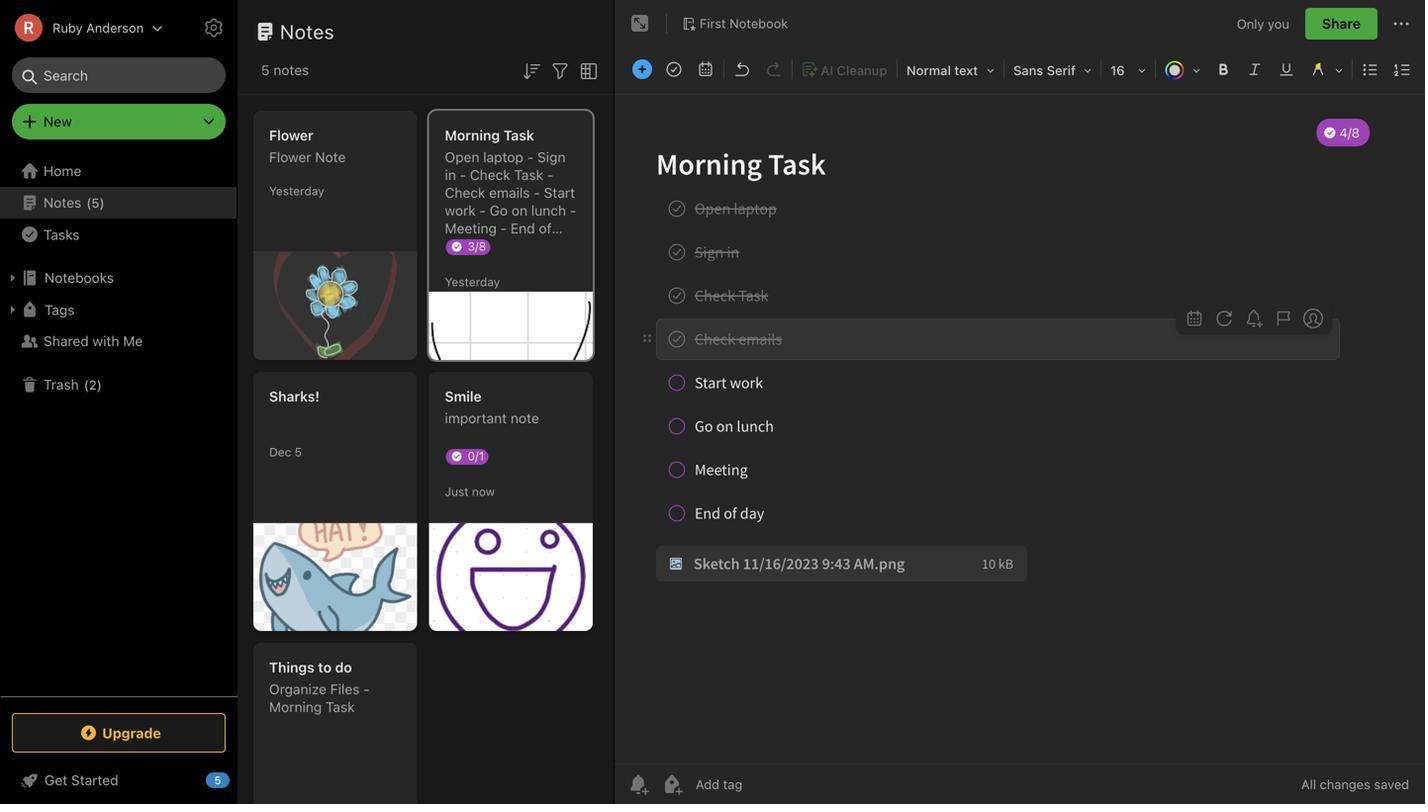 Task type: locate. For each thing, give the bounding box(es) containing it.
only
[[1237, 16, 1265, 31]]

morning task open laptop - sign in - check task - check emails - start work - go on lunch - meeting - end of day
[[445, 127, 576, 254]]

2
[[89, 377, 97, 392]]

0 horizontal spatial yesterday
[[269, 184, 324, 198]]

1 horizontal spatial yesterday
[[445, 275, 500, 289]]

numbered list image
[[1389, 55, 1416, 83]]

5
[[261, 62, 270, 78], [91, 195, 100, 210], [295, 445, 302, 459], [214, 775, 221, 787]]

click to collapse image
[[230, 768, 245, 792]]

5 inside notes ( 5 )
[[91, 195, 100, 210]]

saved
[[1374, 778, 1410, 792]]

1 horizontal spatial notes
[[280, 20, 335, 43]]

sans serif
[[1014, 63, 1076, 78]]

0 vertical spatial notes
[[280, 20, 335, 43]]

all changes saved
[[1302, 778, 1410, 792]]

task down files
[[326, 699, 355, 716]]

morning up open at the top left
[[445, 127, 500, 144]]

check up work
[[445, 185, 485, 201]]

undo image
[[729, 55, 756, 83]]

yesterday
[[269, 184, 324, 198], [445, 275, 500, 289]]

1 vertical spatial check
[[445, 185, 485, 201]]

first notebook button
[[675, 10, 795, 38]]

1 vertical spatial (
[[84, 377, 89, 392]]

dec 5
[[269, 445, 302, 459]]

0 vertical spatial flower
[[269, 127, 314, 144]]

5 left click to collapse image
[[214, 775, 221, 787]]

thumbnail image
[[253, 252, 417, 360], [429, 292, 593, 360], [253, 524, 417, 632], [429, 524, 593, 632]]

yesterday down 3/8
[[445, 275, 500, 289]]

flower left note
[[269, 149, 311, 165]]

- right files
[[363, 682, 370, 698]]

italic image
[[1241, 55, 1269, 83]]

now
[[472, 485, 495, 499]]

shared with me
[[44, 333, 143, 349]]

notes
[[280, 20, 335, 43], [44, 195, 81, 211]]

normal
[[907, 63, 951, 78]]

work
[[445, 202, 476, 219]]

check
[[470, 167, 511, 183], [445, 185, 485, 201]]

Account field
[[0, 8, 164, 48]]

Font size field
[[1104, 55, 1153, 84]]

2 vertical spatial task
[[326, 699, 355, 716]]

tags button
[[0, 294, 237, 326]]

expand note image
[[629, 12, 652, 36]]

normal text
[[907, 63, 978, 78]]

notes down the home
[[44, 195, 81, 211]]

check down laptop
[[470, 167, 511, 183]]

Add tag field
[[694, 777, 842, 793]]

thumbnail image for open laptop - sign in - check task - check emails - start work - go on lunch - meeting - end of day
[[429, 292, 593, 360]]

0 horizontal spatial notes
[[44, 195, 81, 211]]

View options field
[[572, 57, 601, 83]]

just
[[445, 485, 469, 499]]

( for trash
[[84, 377, 89, 392]]

of
[[539, 220, 552, 237]]

ruby
[[52, 20, 83, 35]]

things
[[269, 660, 315, 676]]

note
[[511, 410, 539, 427]]

morning down organize
[[269, 699, 322, 716]]

thumbnail image for flower note
[[253, 252, 417, 360]]

started
[[71, 773, 118, 789]]

organize
[[269, 682, 327, 698]]

shared with me link
[[0, 326, 237, 357]]

notebooks
[[45, 270, 114, 286]]

first
[[700, 16, 726, 31]]

- inside "things to do organize files - morning task"
[[363, 682, 370, 698]]

upgrade button
[[12, 714, 226, 753]]

lunch
[[531, 202, 566, 219]]

1 vertical spatial flower
[[269, 149, 311, 165]]

notes ( 5 )
[[44, 195, 105, 211]]

bulleted list image
[[1357, 55, 1385, 83]]

1 horizontal spatial morning
[[445, 127, 500, 144]]

thumbnail image for important note
[[429, 524, 593, 632]]

5 down home link
[[91, 195, 100, 210]]

task
[[504, 127, 534, 144], [514, 167, 543, 183], [326, 699, 355, 716]]

flower down notes
[[269, 127, 314, 144]]

just now
[[445, 485, 495, 499]]

dec
[[269, 445, 291, 459]]

notes for notes ( 5 )
[[44, 195, 81, 211]]

) down home link
[[100, 195, 105, 210]]

home
[[44, 163, 81, 179]]

1 vertical spatial task
[[514, 167, 543, 183]]

share button
[[1306, 8, 1378, 40]]

0 vertical spatial morning
[[445, 127, 500, 144]]

1 vertical spatial )
[[97, 377, 102, 392]]

task up "emails"
[[514, 167, 543, 183]]

(
[[86, 195, 91, 210], [84, 377, 89, 392]]

meeting
[[445, 220, 497, 237]]

0 horizontal spatial morning
[[269, 699, 322, 716]]

0 vertical spatial (
[[86, 195, 91, 210]]

0 vertical spatial )
[[100, 195, 105, 210]]

do
[[335, 660, 352, 676]]

new button
[[12, 104, 226, 140]]

trash
[[44, 377, 79, 393]]

( right trash
[[84, 377, 89, 392]]

underline image
[[1273, 55, 1301, 83]]

1 vertical spatial morning
[[269, 699, 322, 716]]

flower
[[269, 127, 314, 144], [269, 149, 311, 165]]

Heading level field
[[900, 55, 1002, 84]]

add a reminder image
[[627, 773, 650, 797]]

) inside notes ( 5 )
[[100, 195, 105, 210]]

16
[[1111, 63, 1125, 78]]

) right trash
[[97, 377, 102, 392]]

More actions field
[[1390, 8, 1413, 40]]

notes for notes
[[280, 20, 335, 43]]

tree
[[0, 155, 238, 696]]

-
[[527, 149, 534, 165], [460, 167, 466, 183], [547, 167, 554, 183], [534, 185, 540, 201], [480, 202, 486, 219], [570, 202, 576, 219], [501, 220, 507, 237], [363, 682, 370, 698]]

None search field
[[26, 57, 212, 93]]

Help and Learning task checklist field
[[0, 765, 238, 797]]

- down start
[[570, 202, 576, 219]]

- left 'go'
[[480, 202, 486, 219]]

yesterday down the flower flower note
[[269, 184, 324, 198]]

notes up notes
[[280, 20, 335, 43]]

note window element
[[615, 0, 1425, 805]]

)
[[100, 195, 105, 210], [97, 377, 102, 392]]

task up laptop
[[504, 127, 534, 144]]

new
[[44, 113, 72, 130]]

trash ( 2 )
[[44, 377, 102, 393]]

morning inside morning task open laptop - sign in - check task - check emails - start work - go on lunch - meeting - end of day
[[445, 127, 500, 144]]

( inside notes ( 5 )
[[86, 195, 91, 210]]

1 vertical spatial notes
[[44, 195, 81, 211]]

( inside "trash ( 2 )"
[[84, 377, 89, 392]]

5 inside "help and learning task checklist" field
[[214, 775, 221, 787]]

( down home link
[[86, 195, 91, 210]]

go
[[490, 202, 508, 219]]

important
[[445, 410, 507, 427]]

morning
[[445, 127, 500, 144], [269, 699, 322, 716]]

5 notes
[[261, 62, 309, 78]]

me
[[123, 333, 143, 349]]

on
[[512, 202, 528, 219]]

Insert field
[[628, 55, 657, 83]]

) inside "trash ( 2 )"
[[97, 377, 102, 392]]

sign
[[537, 149, 566, 165]]



Task type: vqa. For each thing, say whether or not it's contained in the screenshot.
Select972 Checkbox
no



Task type: describe. For each thing, give the bounding box(es) containing it.
5 left notes
[[261, 62, 270, 78]]

first notebook
[[700, 16, 788, 31]]

sharks!
[[269, 389, 320, 405]]

morning inside "things to do organize files - morning task"
[[269, 699, 322, 716]]

tasks
[[44, 226, 80, 243]]

ruby anderson
[[52, 20, 144, 35]]

) for trash
[[97, 377, 102, 392]]

laptop
[[483, 149, 524, 165]]

1 vertical spatial yesterday
[[445, 275, 500, 289]]

5 right 'dec'
[[295, 445, 302, 459]]

start
[[544, 185, 575, 201]]

tags
[[45, 302, 75, 318]]

Add filters field
[[548, 57, 572, 83]]

flower flower note
[[269, 127, 346, 165]]

anderson
[[86, 20, 144, 35]]

0 vertical spatial check
[[470, 167, 511, 183]]

sans
[[1014, 63, 1044, 78]]

3/8
[[468, 240, 486, 253]]

smile
[[445, 389, 482, 405]]

Font color field
[[1158, 55, 1208, 84]]

- down 'go'
[[501, 220, 507, 237]]

More field
[[1418, 55, 1425, 83]]

Font family field
[[1007, 55, 1099, 84]]

share
[[1322, 15, 1361, 32]]

get
[[45, 773, 67, 789]]

0/1
[[468, 449, 484, 463]]

Note Editor text field
[[615, 95, 1425, 764]]

calendar event image
[[692, 55, 720, 83]]

- up the lunch
[[534, 185, 540, 201]]

all
[[1302, 778, 1316, 792]]

task inside "things to do organize files - morning task"
[[326, 699, 355, 716]]

with
[[93, 333, 119, 349]]

day
[[445, 238, 468, 254]]

text
[[955, 63, 978, 78]]

settings image
[[202, 16, 226, 40]]

notebook
[[730, 16, 788, 31]]

home link
[[0, 155, 238, 187]]

- right in at the top left of page
[[460, 167, 466, 183]]

emails
[[489, 185, 530, 201]]

- left sign
[[527, 149, 534, 165]]

add tag image
[[660, 773, 684, 797]]

Sort options field
[[520, 57, 543, 83]]

serif
[[1047, 63, 1076, 78]]

get started
[[45, 773, 118, 789]]

Highlight field
[[1303, 55, 1350, 84]]

only you
[[1237, 16, 1290, 31]]

expand notebooks image
[[5, 270, 21, 286]]

tasks button
[[0, 219, 237, 250]]

2 flower from the top
[[269, 149, 311, 165]]

you
[[1268, 16, 1290, 31]]

- down sign
[[547, 167, 554, 183]]

open
[[445, 149, 479, 165]]

notebooks link
[[0, 262, 237, 294]]

end
[[511, 220, 535, 237]]

upgrade
[[102, 725, 161, 742]]

bold image
[[1210, 55, 1237, 83]]

expand tags image
[[5, 302, 21, 318]]

Search text field
[[26, 57, 212, 93]]

things to do organize files - morning task
[[269, 660, 370, 716]]

0 vertical spatial yesterday
[[269, 184, 324, 198]]

to
[[318, 660, 332, 676]]

in
[[445, 167, 456, 183]]

tree containing home
[[0, 155, 238, 696]]

more actions image
[[1390, 12, 1413, 36]]

0 vertical spatial task
[[504, 127, 534, 144]]

note
[[315, 149, 346, 165]]

task image
[[660, 55, 688, 83]]

shared
[[44, 333, 89, 349]]

changes
[[1320, 778, 1371, 792]]

files
[[330, 682, 360, 698]]

notes
[[273, 62, 309, 78]]

1 flower from the top
[[269, 127, 314, 144]]

smile important note
[[445, 389, 539, 427]]

) for notes
[[100, 195, 105, 210]]

( for notes
[[86, 195, 91, 210]]

add filters image
[[548, 59, 572, 83]]



